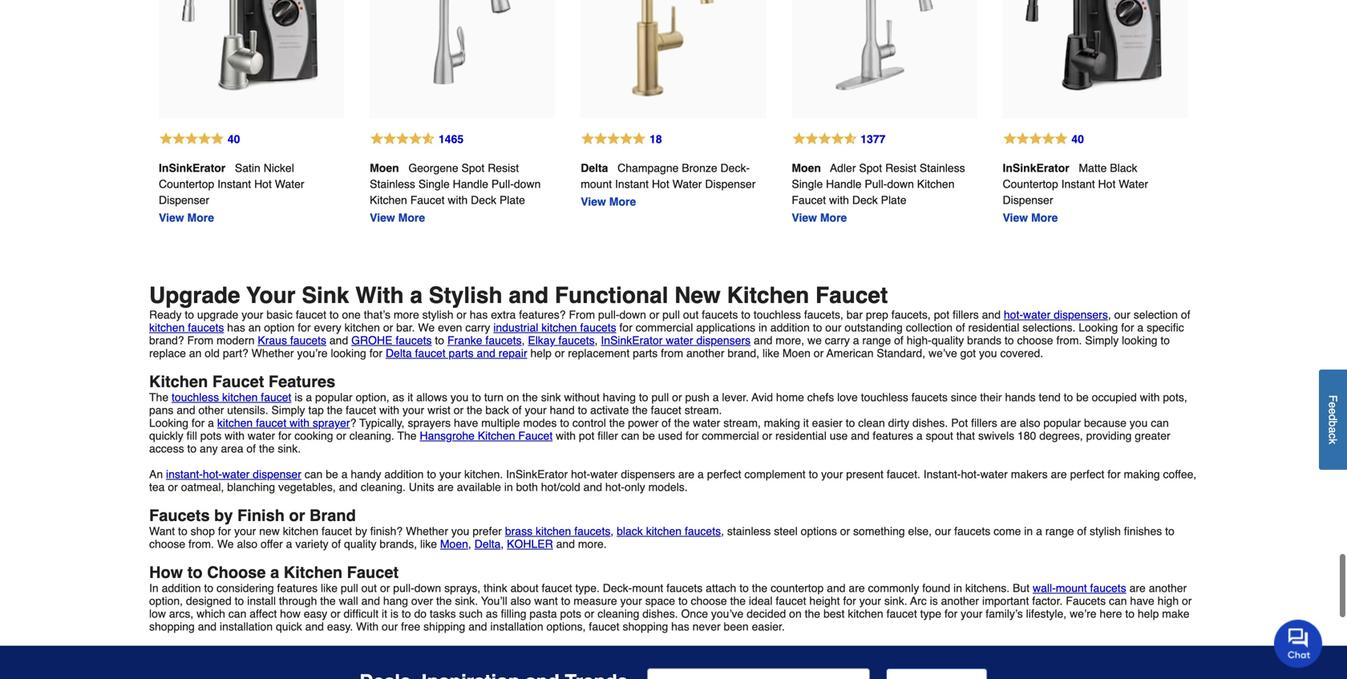 Task type: describe. For each thing, give the bounding box(es) containing it.
commonly
[[868, 552, 920, 564]]

got inside deals, inspiration and trends we've got ideas to share.
[[529, 666, 547, 679]]

we inside ready to upgrade your basic faucet to one that's more stylish or has extra features? from pull-down or pull out faucets to touchless faucets, bar prep faucets, pot fillers and kitchen faucets has an option for every kitchen or bar. we even carry industrial kitchen faucets
[[418, 291, 435, 304]]

1 vertical spatial pull-
[[393, 552, 415, 564]]

are right makers
[[1051, 438, 1068, 451]]

cleaning. inside "? typically, sprayers have multiple modes to control the power of the water stream, making it easier to clean dirty dishes. pot fillers are also popular because you can quickly fill pots with water for cooking or cleaning. the"
[[350, 399, 395, 412]]

hot- down any
[[203, 438, 222, 451]]

considering
[[217, 552, 274, 564]]

addition for in
[[771, 291, 810, 304]]

faucet right ideal
[[776, 564, 807, 577]]

upgrade
[[197, 278, 239, 291]]

of inside with pot filler can be used for commercial or residential use and features a spout that swivels 180 degrees, providing greater access to any area of the sink.
[[247, 412, 256, 425]]

view for satin nickel countertop instant hot water dispenser
[[159, 181, 184, 194]]

more down adler
[[821, 181, 847, 194]]

or down in addition to considering features like pull out or pull-down sprays, think about faucet type. deck-mount faucets attach to the countertop and are commonly found in kitchens. but
[[585, 577, 595, 590]]

a down offer in the left of the page
[[270, 533, 279, 552]]

pot
[[952, 386, 969, 399]]

kitchen inside 'are another option, designed to install through the wall and hang over the sink. you'll also want to measure your space to choose the ideal faucet height for your sink. arc is another important factor. faucets can have high or low arcs, which can affect how easy or difficult it is to do tasks such as filling pasta pots or cleaning dishes. once you've decided on the best kitchen faucet type for your family's lifestyle, we're here to help make shopping and installation quick and easy. with our free shipping and installation options, faucet shopping has never been easier.'
[[848, 577, 884, 590]]

for inside ready to upgrade your basic faucet to one that's more stylish or has extra features? from pull-down or pull out faucets to touchless faucets, bar prep faucets, pot fillers and kitchen faucets has an option for every kitchen or bar. we even carry industrial kitchen faucets
[[298, 291, 311, 304]]

2 installation from the left
[[491, 590, 544, 603]]

2 shopping from the left
[[623, 590, 669, 603]]

sink. inside with pot filler can be used for commercial or residential use and features a spout that swivels 180 degrees, providing greater access to any area of the sink.
[[278, 412, 301, 425]]

and left repair on the top
[[477, 317, 496, 329]]

faucet up used
[[651, 374, 682, 386]]

mount inside champagne bronze deck- mount instant hot water dispenser
[[581, 147, 612, 160]]

bar.
[[396, 291, 415, 304]]

to inside deals, inspiration and trends we've got ideas to share.
[[581, 666, 592, 679]]

hansgrohe
[[420, 399, 475, 412]]

other
[[199, 374, 224, 386]]

0 vertical spatial faucets
[[149, 476, 210, 495]]

such
[[459, 577, 483, 590]]

for left specific
[[1122, 291, 1135, 304]]

to right ready
[[185, 278, 194, 291]]

a inside and more, we carry a range of high-quality brands to choose from. simply looking to replace an old part?   whether you're looking for
[[853, 304, 860, 317]]

or inside "? typically, sprayers have multiple modes to control the power of the water stream, making it easier to clean dirty dishes. pot fillers are also popular because you can quickly fill pots with water for cooking or cleaning. the"
[[336, 399, 346, 412]]

, stainless steel options or something else, our faucets come in a range of stylish finishes to choose from. we also offer a variety of quality brands, like
[[149, 495, 1175, 520]]

1 vertical spatial out
[[361, 552, 377, 564]]

are down with pot filler can be used for commercial or residential use and features a spout that swivels 180 degrees, providing greater access to any area of the sink.
[[679, 438, 695, 451]]

as inside 'are another option, designed to install through the wall and hang over the sink. you'll also want to measure your space to choose the ideal faucet height for your sink. arc is another important factor. faucets can have high or low arcs, which can affect how easy or difficult it is to do tasks such as filling pasta pots or cleaning dishes. once you've decided on the best kitchen faucet type for your family's lifestyle, we're here to help make shopping and installation quick and easy. with our free shipping and installation options, faucet shopping has never been easier.'
[[486, 577, 498, 590]]

2 vertical spatial like
[[321, 552, 338, 564]]

a inside for commercial applications in addition to our outstanding collection of residential selections. looking for a specific brand? from modern
[[1138, 291, 1144, 304]]

ideal
[[749, 564, 773, 577]]

making inside can be a handy addition to your kitchen. insinkerator hot-water dispensers are a perfect complement to your present faucet. instant-hot-water makers are perfect for making coffee, tea or oatmeal, blanching vegetables, and cleaning. units are available in both hot/cold and hot-only models.
[[1124, 438, 1161, 451]]

quickly
[[149, 399, 184, 412]]

swivels
[[979, 399, 1015, 412]]

and inside the is a popular option, as it allows you to turn on the sink without having to pull or push a lever. avid home chefs love touchless faucets since their hands tend to be occupied with pots, pans and other utensils. simply tap the faucet with your wrist or the back of your hand to activate the faucet stream.
[[177, 374, 195, 386]]

1 horizontal spatial by
[[355, 495, 367, 507]]

looking inside for commercial applications in addition to our outstanding collection of residential selections. looking for a specific brand? from modern
[[1079, 291, 1119, 304]]

0 horizontal spatial features
[[277, 552, 318, 564]]

instant inside champagne bronze deck- mount instant hot water dispenser
[[615, 147, 649, 160]]

easy.
[[327, 590, 353, 603]]

features inside with pot filler can be used for commercial or residential use and features a spout that swivels 180 degrees, providing greater access to any area of the sink.
[[873, 399, 914, 412]]

resist for adler
[[886, 131, 917, 144]]

countertop
[[771, 552, 824, 564]]

1 horizontal spatial another
[[942, 564, 980, 577]]

every
[[314, 291, 342, 304]]

and down you'll
[[469, 590, 487, 603]]

faucets inside the is a popular option, as it allows you to turn on the sink without having to pull or push a lever. avid home chefs love touchless faucets since their hands tend to be occupied with pots, pans and other utensils. simply tap the faucet with your wrist or the back of your hand to activate the faucet stream.
[[912, 361, 948, 374]]

turn
[[484, 361, 504, 374]]

faucet right tap
[[346, 374, 376, 386]]

kitchen inside georgene spot resist stainless single handle pull-down kitchen faucet with deck plate
[[370, 163, 407, 176]]

? typically, sprayers have multiple modes to control the power of the water stream, making it easier to clean dirty dishes. pot fillers are also popular because you can quickly fill pots with water for cooking or cleaning. the
[[149, 386, 1170, 412]]

dirty
[[889, 386, 910, 399]]

affect
[[250, 577, 277, 590]]

looking for a kitchen faucet with sprayer
[[149, 386, 350, 399]]

standard,
[[877, 317, 926, 329]]

and right hot/cold
[[584, 451, 603, 463]]

deck- inside champagne bronze deck- mount instant hot water dispenser
[[721, 131, 750, 144]]

utensils.
[[227, 374, 268, 386]]

arcs,
[[169, 577, 194, 590]]

occupied
[[1092, 361, 1137, 374]]

0 horizontal spatial looking
[[331, 317, 366, 329]]

never
[[693, 590, 721, 603]]

how to choose a kitchen faucet
[[149, 533, 399, 552]]

tasks
[[430, 577, 456, 590]]

0 horizontal spatial has
[[227, 291, 245, 304]]

are inside 'are another option, designed to install through the wall and hang over the sink. you'll also want to measure your space to choose the ideal faucet height for your sink. arc is another important factor. faucets can have high or low arcs, which can affect how easy or difficult it is to do tasks such as filling pasta pots or cleaning dishes. once you've decided on the best kitchen faucet type for your family's lifestyle, we're here to help make shopping and installation quick and easy. with our free shipping and installation options, faucet shopping has never been easier.'
[[1130, 552, 1146, 564]]

to right complement
[[809, 438, 818, 451]]

are inside "? typically, sprayers have multiple modes to control the power of the water stream, making it easier to clean dirty dishes. pot fillers are also popular because you can quickly fill pots with water for cooking or cleaning. the"
[[1001, 386, 1017, 399]]

your left hand on the bottom left
[[525, 374, 547, 386]]

to right want
[[561, 564, 571, 577]]

even
[[438, 291, 462, 304]]

with
[[356, 590, 379, 603]]

0 horizontal spatial help
[[531, 317, 552, 329]]

view more button down adler
[[792, 179, 847, 195]]

faucet down measure
[[589, 590, 620, 603]]

your left space
[[621, 564, 642, 577]]

be inside the is a popular option, as it allows you to turn on the sink without having to pull or push a lever. avid home chefs love touchless faucets since their hands tend to be occupied with pots, pans and other utensils. simply tap the faucet with your wrist or the back of your hand to activate the faucet stream.
[[1077, 361, 1089, 374]]

sprayer
[[313, 386, 350, 399]]

shop
[[191, 495, 215, 507]]

kitchen faucet with sprayer link
[[217, 386, 350, 399]]

touchless inside the is a popular option, as it allows you to turn on the sink without having to pull or push a lever. avid home chefs love touchless faucets since their hands tend to be occupied with pots, pans and other utensils. simply tap the faucet with your wrist or the back of your hand to activate the faucet stream.
[[861, 361, 909, 374]]

and more, we carry a range of high-quality brands to choose from. simply looking to replace an old part?   whether you're looking for
[[149, 304, 1171, 329]]

extra
[[491, 278, 516, 291]]

1 shopping from the left
[[149, 590, 195, 603]]

out inside ready to upgrade your basic faucet to one that's more stylish or has extra features? from pull-down or pull out faucets to touchless faucets, bar prep faucets, pot fillers and kitchen faucets has an option for every kitchen or bar. we even carry industrial kitchen faucets
[[683, 278, 699, 291]]

or left the american on the top of page
[[814, 317, 824, 329]]

difficult
[[344, 577, 379, 590]]

sprayers
[[408, 386, 451, 399]]

you'll
[[481, 564, 508, 577]]

sign
[[913, 652, 941, 667]]

on inside the is a popular option, as it allows you to turn on the sink without having to pull or push a lever. avid home chefs love touchless faucets since their hands tend to be occupied with pots, pans and other utensils. simply tap the faucet with your wrist or the back of your hand to activate the faucet stream.
[[507, 361, 519, 374]]

range inside and more, we carry a range of high-quality brands to choose from. simply looking to replace an old part?   whether you're looking for
[[863, 304, 892, 317]]

countertop for matte black countertop instant hot water dispenser
[[1003, 147, 1059, 160]]

and up best
[[827, 552, 846, 564]]

how
[[149, 533, 183, 552]]

to left ideal
[[740, 552, 749, 564]]

your right units
[[440, 438, 461, 451]]

faucets up the old on the top left of page
[[188, 291, 224, 304]]

or right high
[[1183, 564, 1193, 577]]

1 horizontal spatial whether
[[406, 495, 448, 507]]

to left turn
[[472, 361, 481, 374]]

a right come
[[1037, 495, 1043, 507]]

to right hand on the bottom left
[[578, 374, 587, 386]]

simply inside and more, we carry a range of high-quality brands to choose from. simply looking to replace an old part?   whether you're looking for
[[1086, 304, 1119, 317]]

a right push
[[713, 361, 719, 374]]

faucet inside the adler spot resist stainless single handle pull-down kitchen faucet with deck plate
[[792, 163, 826, 176]]

view for georgene spot resist stainless single handle pull-down kitchen faucet with deck plate
[[370, 181, 395, 194]]

to right brands
[[1005, 304, 1014, 317]]

to left the install
[[235, 564, 244, 577]]

pans
[[149, 374, 174, 386]]

insinkerator water dispensers link
[[601, 304, 751, 317]]

cleaning. inside can be a handy addition to your kitchen. insinkerator hot-water dispensers are a perfect complement to your present faucet. instant-hot-water makers are perfect for making coffee, tea or oatmeal, blanching vegetables, and cleaning. units are available in both hot/cold and hot-only models.
[[361, 451, 406, 463]]

residential inside for commercial applications in addition to our outstanding collection of residential selections. looking for a specific brand? from modern
[[969, 291, 1020, 304]]

the inside with pot filler can be used for commercial or residential use and features a spout that swivels 180 degrees, providing greater access to any area of the sink.
[[259, 412, 275, 425]]

option
[[264, 291, 295, 304]]

sign up button
[[887, 638, 988, 680]]

options,
[[547, 590, 586, 603]]

0 horizontal spatial another
[[687, 317, 725, 329]]

your left wrist
[[403, 374, 425, 386]]

nickel
[[264, 131, 294, 144]]

delta for delta
[[581, 131, 608, 144]]

filler
[[598, 399, 618, 412]]

to left do
[[402, 577, 411, 590]]

0 vertical spatial like
[[763, 317, 780, 329]]

wrist
[[428, 374, 451, 386]]

hot- down the filler
[[606, 451, 625, 463]]

we inside the , stainless steel options or something else, our faucets come in a range of stylish finishes to choose from. we also offer a variety of quality brands, like
[[217, 507, 234, 520]]

2 vertical spatial pull
[[341, 552, 358, 564]]

be inside with pot filler can be used for commercial or residential use and features a spout that swivels 180 degrees, providing greater access to any area of the sink.
[[643, 399, 655, 412]]

a left handy
[[342, 438, 348, 451]]

to up which
[[204, 552, 214, 564]]

to down hansgrohe
[[427, 438, 436, 451]]

view more for matte black countertop instant hot water dispenser
[[1003, 181, 1059, 194]]

kitchen inside the adler spot resist stainless single handle pull-down kitchen faucet with deck plate
[[918, 147, 955, 160]]

2 faucets, from the left
[[892, 278, 931, 291]]

can inside with pot filler can be used for commercial or residential use and features a spout that swivels 180 degrees, providing greater access to any area of the sink.
[[622, 399, 640, 412]]

for right height
[[844, 564, 857, 577]]

any
[[200, 412, 218, 425]]

replace
[[149, 317, 186, 329]]

0 horizontal spatial touchless
[[172, 361, 219, 374]]

with left 'sprayer' at bottom
[[290, 386, 310, 399]]

a up kitchen faucet with sprayer link
[[306, 361, 312, 374]]

the inside "? typically, sprayers have multiple modes to control the power of the water stream, making it easier to clean dirty dishes. pot fillers are also popular because you can quickly fill pots with water for cooking or cleaning. the"
[[398, 399, 417, 412]]

or right easy
[[331, 577, 341, 590]]

2 vertical spatial addition
[[162, 552, 201, 564]]

and inside and more, we carry a range of high-quality brands to choose from. simply looking to replace an old part?   whether you're looking for
[[754, 304, 773, 317]]

and down one
[[330, 304, 348, 317]]

sink
[[541, 361, 561, 374]]

delta faucet parts and repair link
[[386, 317, 528, 329]]

with inside with pot filler can be used for commercial or residential use and features a spout that swivels 180 degrees, providing greater access to any area of the sink.
[[556, 399, 576, 412]]

best
[[824, 577, 845, 590]]

do
[[414, 577, 427, 590]]

want to shop for your new kitchen faucet by finish? whether you prefer
[[149, 495, 505, 507]]

deals,
[[360, 641, 416, 663]]

dispenser inside champagne bronze deck- mount instant hot water dispenser
[[705, 147, 756, 160]]

we're
[[1070, 577, 1097, 590]]

for up any
[[192, 386, 205, 399]]

down inside the adler spot resist stainless single handle pull-down kitchen faucet with deck plate
[[888, 147, 914, 160]]

water for matte black countertop instant hot water dispenser
[[1119, 147, 1149, 160]]

view more button for georgene spot resist stainless single handle pull-down kitchen faucet with deck plate
[[370, 179, 425, 195]]

faucets by finish or brand
[[149, 476, 356, 495]]

view more for satin nickel countertop instant hot water dispenser
[[159, 181, 214, 194]]

moen for georgene spot resist stainless single handle pull-down kitchen faucet with deck plate
[[370, 131, 399, 144]]

2 horizontal spatial another
[[1149, 552, 1187, 564]]

in inside the , stainless steel options or something else, our faucets come in a range of stylish finishes to choose from. we also offer a variety of quality brands, like
[[1025, 495, 1033, 507]]

1 horizontal spatial looking
[[1122, 304, 1158, 317]]

for right type
[[945, 577, 958, 590]]

dispenser for matte black countertop instant hot water dispenser
[[1003, 163, 1054, 176]]

our inside 'are another option, designed to install through the wall and hang over the sink. you'll also want to measure your space to choose the ideal faucet height for your sink. arc is another important factor. faucets can have high or low arcs, which can affect how easy or difficult it is to do tasks such as filling pasta pots or cleaning dishes. once you've decided on the best kitchen faucet type for your family's lifestyle, we're here to help make shopping and installation quick and easy. with our free shipping and installation options, faucet shopping has never been easier.'
[[382, 590, 398, 603]]

or down industrial kitchen faucets link
[[555, 317, 565, 329]]

water inside champagne bronze deck- mount instant hot water dispenser
[[673, 147, 702, 160]]

matte black countertop instant hot water dispenser image
[[1016, 0, 1176, 68]]

in right found
[[954, 552, 963, 564]]

from. inside and more, we carry a range of high-quality brands to choose from. simply looking to replace an old part?   whether you're looking for
[[1057, 304, 1083, 317]]

to right here
[[1126, 577, 1135, 590]]

and up brand
[[339, 451, 358, 463]]

more for georgene spot resist stainless single handle pull-down kitchen faucet with deck plate
[[398, 181, 425, 194]]

only
[[625, 451, 646, 463]]

it inside 'are another option, designed to install through the wall and hang over the sink. you'll also want to measure your space to choose the ideal faucet height for your sink. arc is another important factor. faucets can have high or low arcs, which can affect how easy or difficult it is to do tasks such as filling pasta pots or cleaning dishes. once you've decided on the best kitchen faucet type for your family's lifestyle, we're here to help make shopping and installation quick and easy. with our free shipping and installation options, faucet shopping has never been easier.'
[[382, 577, 387, 590]]

power
[[628, 386, 659, 399]]

grohe faucets link
[[352, 304, 432, 317]]

arc
[[911, 564, 927, 577]]

18
[[650, 102, 662, 115]]

0 horizontal spatial the
[[149, 361, 169, 374]]

faucets up delta faucet parts and repair help or replacement parts from another brand, like moen or american standard, we've got you covered.
[[702, 278, 738, 291]]

1 horizontal spatial mount
[[632, 552, 664, 564]]

an instant-hot-water dispenser
[[149, 438, 302, 451]]

trends
[[565, 641, 628, 663]]

typically,
[[360, 386, 405, 399]]

you left prefer
[[452, 495, 470, 507]]

to right having
[[639, 361, 649, 374]]

used
[[658, 399, 683, 412]]

also inside the , stainless steel options or something else, our faucets come in a range of stylish finishes to choose from. we also offer a variety of quality brands, like
[[237, 507, 258, 520]]

with right the ?
[[380, 374, 400, 386]]

instant-hot-water dispenser link
[[166, 438, 302, 451]]

with inside georgene spot resist stainless single handle pull-down kitchen faucet with deck plate
[[448, 163, 468, 176]]

ready
[[149, 278, 182, 291]]

are another option, designed to install through the wall and hang over the sink. you'll also want to measure your space to choose the ideal faucet height for your sink. arc is another important factor. faucets can have high or low arcs, which can affect how easy or difficult it is to do tasks such as filling pasta pots or cleaning dishes. once you've decided on the best kitchen faucet type for your family's lifestyle, we're here to help make shopping and installation quick and easy. with our free shipping and installation options, faucet shopping has never been easier.
[[149, 552, 1193, 603]]

view more down champagne
[[581, 165, 636, 178]]

pot inside with pot filler can be used for commercial or residential use and features a spout that swivels 180 degrees, providing greater access to any area of the sink.
[[579, 399, 595, 412]]

love
[[838, 361, 858, 374]]

faucets down more
[[396, 304, 432, 317]]

are right units
[[438, 451, 454, 463]]

as inside the is a popular option, as it allows you to turn on the sink without having to pull or push a lever. avid home chefs love touchless faucets since their hands tend to be occupied with pots, pans and other utensils. simply tap the faucet with your wrist or the back of your hand to activate the faucet stream.
[[393, 361, 405, 374]]

or down the vegetables,
[[289, 476, 305, 495]]

or right wall
[[380, 552, 390, 564]]

1 horizontal spatial ,
[[595, 304, 598, 317]]

dispensers inside can be a handy addition to your kitchen. insinkerator hot-water dispensers are a perfect complement to your present faucet. instant-hot-water makers are perfect for making coffee, tea or oatmeal, blanching vegetables, and cleaning. units are available in both hot/cold and hot-only models.
[[621, 438, 676, 451]]

a inside with pot filler can be used for commercial or residential use and features a spout that swivels 180 degrees, providing greater access to any area of the sink.
[[917, 399, 923, 412]]

choose
[[207, 533, 266, 552]]

to right space
[[679, 564, 688, 577]]

allows
[[416, 361, 448, 374]]

faucets down extra
[[486, 304, 522, 317]]

kitchen faucets link
[[149, 291, 224, 304]]

moen up home
[[783, 317, 811, 329]]

1 vertical spatial deck-
[[603, 552, 632, 564]]

to left one
[[330, 278, 339, 291]]

1 parts from the left
[[449, 317, 474, 329]]

1 horizontal spatial has
[[470, 278, 488, 291]]

a inside button
[[1327, 427, 1340, 434]]

a right models.
[[698, 438, 704, 451]]

prep
[[866, 278, 889, 291]]

to left shop
[[178, 495, 188, 507]]

to inside with pot filler can be used for commercial or residential use and features a spout that swivels 180 degrees, providing greater access to any area of the sink.
[[187, 412, 197, 425]]

choose inside the , stainless steel options or something else, our faucets come in a range of stylish finishes to choose from. we also offer a variety of quality brands, like
[[149, 507, 185, 520]]

faucet left finish?
[[322, 495, 352, 507]]

to right how
[[188, 533, 203, 552]]

you left covered.
[[980, 317, 998, 329]]

help inside 'are another option, designed to install through the wall and hang over the sink. you'll also want to measure your space to choose the ideal faucet height for your sink. arc is another important factor. faucets can have high or low arcs, which can affect how easy or difficult it is to do tasks such as filling pasta pots or cleaning dishes. once you've decided on the best kitchen faucet type for your family's lifestyle, we're here to help make shopping and installation quick and easy. with our free shipping and installation options, faucet shopping has never been easier.'
[[1138, 577, 1160, 590]]

of left the finishes
[[1078, 495, 1087, 507]]

0 horizontal spatial ,
[[522, 304, 525, 317]]

plate for adler
[[881, 163, 907, 176]]

type
[[921, 577, 942, 590]]

quality inside and more, we carry a range of high-quality brands to choose from. simply looking to replace an old part?   whether you're looking for
[[932, 304, 965, 317]]

easier.
[[752, 590, 785, 603]]

over
[[411, 564, 433, 577]]

variety
[[296, 507, 329, 520]]

to left clean
[[846, 386, 856, 399]]

to right tend
[[1064, 361, 1074, 374]]

your left present
[[822, 438, 843, 451]]

deck for adler
[[853, 163, 878, 176]]

have inside 'are another option, designed to install through the wall and hang over the sink. you'll also want to measure your space to choose the ideal faucet height for your sink. arc is another important factor. faucets can have high or low arcs, which can affect how easy or difficult it is to do tasks such as filling pasta pots or cleaning dishes. once you've decided on the best kitchen faucet type for your family's lifestyle, we're here to help make shopping and installation quick and easy. with our free shipping and installation options, faucet shopping has never been easier.'
[[1131, 564, 1155, 577]]

view more button for satin nickel countertop instant hot water dispenser
[[159, 179, 214, 195]]

industrial
[[494, 291, 539, 304]]

of right variety
[[332, 507, 341, 520]]

of inside "? typically, sprayers have multiple modes to control the power of the water stream, making it easier to clean dirty dishes. pot fillers are also popular because you can quickly fill pots with water for cooking or cleaning. the"
[[662, 386, 671, 399]]

deck for georgene
[[471, 163, 497, 176]]

whether inside and more, we carry a range of high-quality brands to choose from. simply looking to replace an old part?   whether you're looking for
[[252, 317, 294, 329]]

both
[[516, 451, 538, 463]]

of inside and more, we carry a range of high-quality brands to choose from. simply looking to replace an old part?   whether you're looking for
[[895, 304, 904, 317]]

1 vertical spatial looking
[[149, 386, 189, 399]]

1 horizontal spatial sink.
[[455, 564, 478, 577]]

insinkerator inside can be a handy addition to your kitchen. insinkerator hot-water dispensers are a perfect complement to your present faucet. instant-hot-water makers are perfect for making coffee, tea or oatmeal, blanching vegetables, and cleaning. units are available in both hot/cold and hot-only models.
[[506, 438, 568, 451]]

to inside for commercial applications in addition to our outstanding collection of residential selections. looking for a specific brand? from modern
[[813, 291, 823, 304]]

from inside ready to upgrade your basic faucet to one that's more stylish or has extra features? from pull-down or pull out faucets to touchless faucets, bar prep faucets, pot fillers and kitchen faucets has an option for every kitchen or bar. we even carry industrial kitchen faucets
[[569, 278, 595, 291]]

to up pots,
[[1161, 304, 1171, 317]]

to up brand,
[[741, 278, 751, 291]]

handle for adler
[[826, 147, 862, 160]]

180
[[1018, 399, 1037, 412]]

more down champagne
[[610, 165, 636, 178]]

faucet down even
[[415, 317, 446, 329]]

hot- down the 'that'
[[961, 438, 981, 451]]

a right offer in the left of the page
[[286, 507, 292, 520]]

like inside the , stainless steel options or something else, our faucets come in a range of stylish finishes to choose from. we also offer a variety of quality brands, like
[[420, 507, 437, 520]]

touchless kitchen faucet link
[[172, 361, 292, 374]]

or up franke
[[457, 278, 467, 291]]

2 horizontal spatial sink.
[[885, 564, 908, 577]]

cooking
[[295, 399, 333, 412]]

choose inside and more, we carry a range of high-quality brands to choose from. simply looking to replace an old part?   whether you're looking for
[[1018, 304, 1054, 317]]

champagne bronze deck-mount instant hot water dispenser image
[[594, 0, 754, 68]]

tea
[[149, 451, 165, 463]]

or left push
[[672, 361, 682, 374]]

for up replacement
[[620, 291, 633, 304]]

0 vertical spatial dispensers
[[697, 304, 751, 317]]

area
[[221, 412, 243, 425]]

1 horizontal spatial is
[[391, 577, 399, 590]]

faucet down commonly
[[887, 577, 918, 590]]

instant for satin nickel countertop instant hot water dispenser
[[218, 147, 251, 160]]

family's
[[986, 577, 1023, 590]]

georgene spot resist stainless single handle pull-down kitchen faucet with deck plate image
[[383, 0, 543, 68]]

residential inside with pot filler can be used for commercial or residential use and features a spout that swivels 180 degrees, providing greater access to any area of the sink.
[[776, 399, 827, 412]]

view more button down champagne
[[581, 163, 636, 179]]

can left affect
[[228, 577, 247, 590]]

for right shop
[[218, 495, 231, 507]]

in inside can be a handy addition to your kitchen. insinkerator hot-water dispensers are a perfect complement to your present faucet. instant-hot-water makers are perfect for making coffee, tea or oatmeal, blanching vegetables, and cleaning. units are available in both hot/cold and hot-only models.
[[504, 451, 513, 463]]

from
[[661, 317, 684, 329]]

it inside the is a popular option, as it allows you to turn on the sink without having to pull or push a lever. avid home chefs love touchless faucets since their hands tend to be occupied with pots, pans and other utensils. simply tap the faucet with your wrist or the back of your hand to activate the faucet stream.
[[408, 361, 413, 374]]

and down designed
[[198, 590, 217, 603]]

offer
[[261, 507, 283, 520]]

your left new
[[234, 495, 256, 507]]

touchless inside ready to upgrade your basic faucet to one that's more stylish or has extra features? from pull-down or pull out faucets to touchless faucets, bar prep faucets, pot fillers and kitchen faucets has an option for every kitchen or bar. we even carry industrial kitchen faucets
[[754, 278, 801, 291]]

popular inside "? typically, sprayers have multiple modes to control the power of the water stream, making it easier to clean dirty dishes. pot fillers are also popular because you can quickly fill pots with water for cooking or cleaning. the"
[[1044, 386, 1082, 399]]

filling
[[501, 577, 527, 590]]

0 horizontal spatial by
[[214, 476, 233, 495]]

with inside "? typically, sprayers have multiple modes to control the power of the water stream, making it easier to clean dirty dishes. pot fillers are also popular because you can quickly fill pots with water for cooking or cleaning. the"
[[225, 399, 245, 412]]

measure
[[574, 564, 618, 577]]

faucet up kitchen faucet with sprayer link
[[261, 361, 292, 374]]

bronze
[[682, 131, 718, 144]]



Task type: locate. For each thing, give the bounding box(es) containing it.
cleaning
[[598, 577, 640, 590]]

2 pull- from the left
[[865, 147, 888, 160]]

kraus faucets link
[[258, 304, 327, 317]]

attach
[[706, 552, 737, 564]]

sink.
[[278, 412, 301, 425], [455, 564, 478, 577], [885, 564, 908, 577]]

pots right pasta
[[560, 577, 582, 590]]

b
[[1327, 421, 1340, 427]]

pots inside 'are another option, designed to install through the wall and hang over the sink. you'll also want to measure your space to choose the ideal faucet height for your sink. arc is another important factor. faucets can have high or low arcs, which can affect how easy or difficult it is to do tasks such as filling pasta pots or cleaning dishes. once you've decided on the best kitchen faucet type for your family's lifestyle, we're here to help make shopping and installation quick and easy. with our free shipping and installation options, faucet shopping has never been easier.'
[[560, 577, 582, 590]]

we've
[[929, 317, 958, 329]]

pot inside ready to upgrade your basic faucet to one that's more stylish or has extra features? from pull-down or pull out faucets to touchless faucets, bar prep faucets, pot fillers and kitchen faucets has an option for every kitchen or bar. we even carry industrial kitchen faucets
[[934, 278, 950, 291]]

1 instant from the left
[[218, 147, 251, 160]]

dishes. inside 'are another option, designed to install through the wall and hang over the sink. you'll also want to measure your space to choose the ideal faucet height for your sink. arc is another important factor. faucets can have high or low arcs, which can affect how easy or difficult it is to do tasks such as filling pasta pots or cleaning dishes. once you've decided on the best kitchen faucet type for your family's lifestyle, we're here to help make shopping and installation quick and easy. with our free shipping and installation options, faucet shopping has never been easier.'
[[643, 577, 678, 590]]

kraus faucets and grohe faucets to franke faucets , elkay faucets , insinkerator water dispensers
[[258, 304, 751, 317]]

as
[[393, 361, 405, 374], [486, 577, 498, 590]]

matte
[[1079, 131, 1107, 144]]

of inside for commercial applications in addition to our outstanding collection of residential selections. looking for a specific brand? from modern
[[956, 291, 966, 304]]

simply inside the is a popular option, as it allows you to turn on the sink without having to pull or push a lever. avid home chefs love touchless faucets since their hands tend to be occupied with pots, pans and other utensils. simply tap the faucet with your wrist or the back of your hand to activate the faucet stream.
[[272, 374, 305, 386]]

2 horizontal spatial also
[[1020, 386, 1041, 399]]

stylish inside ready to upgrade your basic faucet to one that's more stylish or has extra features? from pull-down or pull out faucets to touchless faucets, bar prep faucets, pot fillers and kitchen faucets has an option for every kitchen or bar. we even carry industrial kitchen faucets
[[422, 278, 454, 291]]

can inside can be a handy addition to your kitchen. insinkerator hot-water dispensers are a perfect complement to your present faucet. instant-hot-water makers are perfect for making coffee, tea or oatmeal, blanching vegetables, and cleaning. units are available in both hot/cold and hot-only models.
[[305, 438, 323, 451]]

or inside the , stainless steel options or something else, our faucets come in a range of stylish finishes to choose from. we also offer a variety of quality brands, like
[[841, 495, 851, 507]]

handle inside georgene spot resist stainless single handle pull-down kitchen faucet with deck plate
[[453, 147, 489, 160]]

instant for matte black countertop instant hot water dispenser
[[1062, 147, 1096, 160]]

1 e from the top
[[1327, 402, 1340, 409]]

resist
[[488, 131, 519, 144], [886, 131, 917, 144]]

an
[[248, 291, 261, 304], [189, 317, 202, 329]]

have left high
[[1131, 564, 1155, 577]]

commercial inside for commercial applications in addition to our outstanding collection of residential selections. looking for a specific brand? from modern
[[636, 291, 693, 304]]

stainless
[[728, 495, 771, 507]]

your left basic
[[242, 278, 263, 291]]

2 parts from the left
[[633, 317, 658, 329]]

be inside can be a handy addition to your kitchen. insinkerator hot-water dispensers are a perfect complement to your present faucet. instant-hot-water makers are perfect for making coffee, tea or oatmeal, blanching vegetables, and cleaning. units are available in both hot/cold and hot-only models.
[[326, 438, 338, 451]]

0 horizontal spatial carry
[[466, 291, 491, 304]]

to left franke
[[435, 304, 445, 317]]

2 horizontal spatial instant
[[1062, 147, 1096, 160]]

help left make
[[1138, 577, 1160, 590]]

2 hot from the left
[[652, 147, 670, 160]]

of
[[956, 291, 966, 304], [895, 304, 904, 317], [513, 374, 522, 386], [662, 386, 671, 399], [247, 412, 256, 425], [1078, 495, 1087, 507], [332, 507, 341, 520]]

in inside for commercial applications in addition to our outstanding collection of residential selections. looking for a specific brand? from modern
[[759, 291, 768, 304]]

1 vertical spatial dispensers
[[621, 438, 676, 451]]

use
[[830, 399, 848, 412]]

2 horizontal spatial is
[[930, 564, 938, 577]]

view for matte black countertop instant hot water dispenser
[[1003, 181, 1029, 194]]

features
[[873, 399, 914, 412], [277, 552, 318, 564]]

factor.
[[1033, 564, 1063, 577]]

pull inside ready to upgrade your basic faucet to one that's more stylish or has extra features? from pull-down or pull out faucets to touchless faucets, bar prep faucets, pot fillers and kitchen faucets has an option for every kitchen or bar. we even carry industrial kitchen faucets
[[663, 278, 680, 291]]

help
[[531, 317, 552, 329], [1138, 577, 1160, 590]]

cleaning. left units
[[361, 451, 406, 463]]

and inside deals, inspiration and trends we've got ideas to share.
[[526, 641, 560, 663]]

pull up difficult on the left of page
[[341, 552, 358, 564]]

1 pull- from the left
[[492, 147, 514, 160]]

on inside 'are another option, designed to install through the wall and hang over the sink. you'll also want to measure your space to choose the ideal faucet height for your sink. arc is another important factor. faucets can have high or low arcs, which can affect how easy or difficult it is to do tasks such as filling pasta pots or cleaning dishes. once you've decided on the best kitchen faucet type for your family's lifestyle, we're here to help make shopping and installation quick and easy. with our free shipping and installation options, faucet shopping has never been easier.'
[[790, 577, 802, 590]]

deck inside georgene spot resist stainless single handle pull-down kitchen faucet with deck plate
[[471, 163, 497, 176]]

0 vertical spatial have
[[454, 386, 478, 399]]

0 vertical spatial out
[[683, 278, 699, 291]]

down
[[514, 147, 541, 160], [888, 147, 914, 160], [620, 278, 647, 291], [415, 552, 441, 564]]

1 horizontal spatial help
[[1138, 577, 1160, 590]]

0 horizontal spatial stylish
[[422, 278, 454, 291]]

1 horizontal spatial pull-
[[865, 147, 888, 160]]

carry right we
[[825, 304, 850, 317]]

resist inside georgene spot resist stainless single handle pull-down kitchen faucet with deck plate
[[488, 131, 519, 144]]

0 vertical spatial residential
[[969, 291, 1020, 304]]

delta for delta faucet parts and repair help or replacement parts from another brand, like moen or american standard, we've got you covered.
[[386, 317, 412, 329]]

0 horizontal spatial an
[[189, 317, 202, 329]]

deck
[[471, 163, 497, 176], [853, 163, 878, 176]]

to right ideas
[[581, 666, 592, 679]]

option, inside 'are another option, designed to install through the wall and hang over the sink. you'll also want to measure your space to choose the ideal faucet height for your sink. arc is another important factor. faucets can have high or low arcs, which can affect how easy or difficult it is to do tasks such as filling pasta pots or cleaning dishes. once you've decided on the best kitchen faucet type for your family's lifestyle, we're here to help make shopping and installation quick and easy. with our free shipping and installation options, faucet shopping has never been easier.'
[[149, 564, 183, 577]]

view more button for matte black countertop instant hot water dispenser
[[1003, 179, 1059, 195]]

k
[[1327, 439, 1340, 445]]

simply right selections.
[[1086, 304, 1119, 317]]

specific
[[1147, 291, 1185, 304]]

2 water from the left
[[673, 147, 702, 160]]

residential up covered.
[[969, 291, 1020, 304]]

pots inside "? typically, sprayers have multiple modes to control the power of the water stream, making it easier to clean dirty dishes. pot fillers are also popular because you can quickly fill pots with water for cooking or cleaning. the"
[[200, 399, 222, 412]]

having
[[603, 361, 636, 374]]

1 vertical spatial pull
[[652, 361, 669, 374]]

1 horizontal spatial pots
[[560, 577, 582, 590]]

Email Address email field
[[648, 638, 871, 680]]

range inside the , stainless steel options or something else, our faucets come in a range of stylish finishes to choose from. we also offer a variety of quality brands, like
[[1046, 495, 1075, 507]]

1 countertop from the left
[[159, 147, 214, 160]]

or
[[457, 278, 467, 291], [650, 278, 660, 291], [383, 291, 393, 304], [555, 317, 565, 329], [814, 317, 824, 329], [672, 361, 682, 374], [454, 374, 464, 386], [336, 399, 346, 412], [763, 399, 773, 412], [168, 451, 178, 463], [289, 476, 305, 495], [841, 495, 851, 507], [380, 552, 390, 564], [1183, 564, 1193, 577], [331, 577, 341, 590], [585, 577, 595, 590]]

kitchen faucet features
[[149, 342, 336, 361]]

that
[[957, 399, 976, 412]]

can right the filler
[[622, 399, 640, 412]]

in right come
[[1025, 495, 1033, 507]]

perfect
[[707, 438, 742, 451], [1071, 438, 1105, 451]]

lever.
[[722, 361, 749, 374]]

0 vertical spatial option,
[[356, 361, 390, 374]]

1 vertical spatial whether
[[406, 495, 448, 507]]

has
[[470, 278, 488, 291], [227, 291, 245, 304], [672, 590, 690, 603]]

something
[[854, 495, 905, 507]]

1 single from the left
[[419, 147, 450, 160]]

1 horizontal spatial option,
[[356, 361, 390, 374]]

1 horizontal spatial as
[[486, 577, 498, 590]]

you inside the is a popular option, as it allows you to turn on the sink without having to pull or push a lever. avid home chefs love touchless faucets since their hands tend to be occupied with pots, pans and other utensils. simply tap the faucet with your wrist or the back of your hand to activate the faucet stream.
[[451, 361, 469, 374]]

0 vertical spatial deck-
[[721, 131, 750, 144]]

spot inside georgene spot resist stainless single handle pull-down kitchen faucet with deck plate
[[462, 131, 485, 144]]

residential
[[969, 291, 1020, 304], [776, 399, 827, 412]]

making inside "? typically, sprayers have multiple modes to control the power of the water stream, making it easier to clean dirty dishes. pot fillers are also popular because you can quickly fill pots with water for cooking or cleaning. the"
[[764, 386, 801, 399]]

3 water from the left
[[1119, 147, 1149, 160]]

our inside for commercial applications in addition to our outstanding collection of residential selections. looking for a specific brand? from modern
[[826, 291, 842, 304]]

1 horizontal spatial it
[[408, 361, 413, 374]]

looking
[[1122, 304, 1158, 317], [331, 317, 366, 329]]

for inside and more, we carry a range of high-quality brands to choose from. simply looking to replace an old part?   whether you're looking for
[[370, 317, 383, 329]]

stylish left the finishes
[[1090, 495, 1121, 507]]

commercial up from
[[636, 291, 693, 304]]

down inside georgene spot resist stainless single handle pull-down kitchen faucet with deck plate
[[514, 147, 541, 160]]

0 horizontal spatial have
[[454, 386, 478, 399]]

addition for handy
[[385, 438, 424, 451]]

faucet left cooking
[[256, 386, 287, 399]]

with inside the adler spot resist stainless single handle pull-down kitchen faucet with deck plate
[[830, 163, 850, 176]]

moen left adler
[[792, 131, 821, 144]]

be left used
[[643, 399, 655, 412]]

resist right the georgene
[[488, 131, 519, 144]]

with left pots,
[[1140, 361, 1160, 374]]

1 vertical spatial making
[[1124, 438, 1161, 451]]

choose inside 'are another option, designed to install through the wall and hang over the sink. you'll also want to measure your space to choose the ideal faucet height for your sink. arc is another important factor. faucets can have high or low arcs, which can affect how easy or difficult it is to do tasks such as filling pasta pots or cleaning dishes. once you've decided on the best kitchen faucet type for your family's lifestyle, we're here to help make shopping and installation quick and easy. with our free shipping and installation options, faucet shopping has never been easier.'
[[691, 564, 727, 577]]

single for adler
[[792, 147, 823, 160]]

1 horizontal spatial our
[[826, 291, 842, 304]]

water
[[666, 304, 694, 317], [693, 386, 721, 399], [248, 399, 275, 412], [222, 438, 250, 451], [591, 438, 618, 451], [981, 438, 1008, 451]]

have inside "? typically, sprayers have multiple modes to control the power of the water stream, making it easier to clean dirty dishes. pot fillers are also popular because you can quickly fill pots with water for cooking or cleaning. the"
[[454, 386, 478, 399]]

1 horizontal spatial installation
[[491, 590, 544, 603]]

addition inside can be a handy addition to your kitchen. insinkerator hot-water dispensers are a perfect complement to your present faucet. instant-hot-water makers are perfect for making coffee, tea or oatmeal, blanching vegetables, and cleaning. units are available in both hot/cold and hot-only models.
[[385, 438, 424, 451]]

handle for georgene
[[453, 147, 489, 160]]

0 horizontal spatial on
[[507, 361, 519, 374]]

hot down satin
[[254, 147, 272, 160]]

2 instant from the left
[[615, 147, 649, 160]]

1 installation from the left
[[220, 590, 273, 603]]

1 vertical spatial stylish
[[1090, 495, 1121, 507]]

2 horizontal spatial ,
[[721, 495, 724, 507]]

0 horizontal spatial delta
[[386, 317, 412, 329]]

you inside "? typically, sprayers have multiple modes to control the power of the water stream, making it easier to clean dirty dishes. pot fillers are also popular because you can quickly fill pots with water for cooking or cleaning. the"
[[1130, 386, 1148, 399]]

through
[[279, 564, 317, 577]]

can down pots,
[[1151, 386, 1170, 399]]

commercial inside with pot filler can be used for commercial or residential use and features a spout that swivels 180 degrees, providing greater access to any area of the sink.
[[702, 399, 760, 412]]

available
[[457, 451, 501, 463]]

deck inside the adler spot resist stainless single handle pull-down kitchen faucet with deck plate
[[853, 163, 878, 176]]

sign up form
[[648, 638, 988, 680]]

spot right adler
[[860, 131, 883, 144]]

lifestyle,
[[1027, 577, 1067, 590]]

makers
[[1011, 438, 1048, 451]]

1 horizontal spatial residential
[[969, 291, 1020, 304]]

1 vertical spatial fillers
[[972, 386, 998, 399]]

view more down satin nickel countertop instant hot water dispenser in the left top of the page
[[159, 181, 214, 194]]

handle inside the adler spot resist stainless single handle pull-down kitchen faucet with deck plate
[[826, 147, 862, 160]]

to right more,
[[813, 291, 823, 304]]

and inside with pot filler can be used for commercial or residential use and features a spout that swivels 180 degrees, providing greater access to any area of the sink.
[[851, 399, 870, 412]]

1 horizontal spatial got
[[961, 317, 976, 329]]

2 horizontal spatial addition
[[771, 291, 810, 304]]

dispenser inside matte black countertop instant hot water dispenser
[[1003, 163, 1054, 176]]

options
[[801, 495, 837, 507]]

0 horizontal spatial residential
[[776, 399, 827, 412]]

stainless for adler spot resist stainless single handle pull-down kitchen faucet with deck plate
[[920, 131, 966, 144]]

view more down adler
[[792, 181, 847, 194]]

to inside the , stainless steel options or something else, our faucets come in a range of stylish finishes to choose from. we also offer a variety of quality brands, like
[[1166, 495, 1175, 507]]

0 horizontal spatial also
[[237, 507, 258, 520]]

2 horizontal spatial be
[[1077, 361, 1089, 374]]

1 horizontal spatial deck
[[853, 163, 878, 176]]

0 horizontal spatial countertop
[[159, 147, 214, 160]]

0 horizontal spatial single
[[419, 147, 450, 160]]

1 resist from the left
[[488, 131, 519, 144]]

0 vertical spatial mount
[[581, 147, 612, 160]]

install
[[247, 564, 276, 577]]

of inside the is a popular option, as it allows you to turn on the sink without having to pull or push a lever. avid home chefs love touchless faucets since their hands tend to be occupied with pots, pans and other utensils. simply tap the faucet with your wrist or the back of your hand to activate the faucet stream.
[[513, 374, 522, 386]]

or inside can be a handy addition to your kitchen. insinkerator hot-water dispensers are a perfect complement to your present faucet. instant-hot-water makers are perfect for making coffee, tea or oatmeal, blanching vegetables, and cleaning. units are available in both hot/cold and hot-only models.
[[168, 451, 178, 463]]

is left free in the left of the page
[[391, 577, 399, 590]]

we
[[418, 291, 435, 304], [217, 507, 234, 520]]

2 perfect from the left
[[1071, 438, 1105, 451]]

1 horizontal spatial dispensers
[[697, 304, 751, 317]]

1 horizontal spatial faucets,
[[892, 278, 931, 291]]

also left offer in the left of the page
[[237, 507, 258, 520]]

stainless for georgene spot resist stainless single handle pull-down kitchen faucet with deck plate
[[370, 147, 416, 160]]

0 horizontal spatial shopping
[[149, 590, 195, 603]]

stylish inside the , stainless steel options or something else, our faucets come in a range of stylish finishes to choose from. we also offer a variety of quality brands, like
[[1090, 495, 1121, 507]]

1 vertical spatial option,
[[149, 564, 183, 577]]

?
[[350, 386, 357, 399]]

faucets up replacement
[[580, 291, 617, 304]]

handle down adler
[[826, 147, 862, 160]]

, inside the , stainless steel options or something else, our faucets come in a range of stylish finishes to choose from. we also offer a variety of quality brands, like
[[721, 495, 724, 507]]

control
[[573, 386, 606, 399]]

mount
[[581, 147, 612, 160], [632, 552, 664, 564]]

0 horizontal spatial out
[[361, 552, 377, 564]]

chat invite button image
[[1275, 619, 1324, 668]]

0 horizontal spatial plate
[[500, 163, 525, 176]]

pull- up replacement
[[599, 278, 620, 291]]

got right we've
[[961, 317, 976, 329]]

faucets right kraus
[[290, 304, 327, 317]]

pasta
[[530, 577, 557, 590]]

1 faucets, from the left
[[805, 278, 844, 291]]

0 vertical spatial it
[[408, 361, 413, 374]]

also inside 'are another option, designed to install through the wall and hang over the sink. you'll also want to measure your space to choose the ideal faucet height for your sink. arc is another important factor. faucets can have high or low arcs, which can affect how easy or difficult it is to do tasks such as filling pasta pots or cleaning dishes. once you've decided on the best kitchen faucet type for your family's lifestyle, we're here to help make shopping and installation quick and easy. with our free shipping and installation options, faucet shopping has never been easier.'
[[511, 564, 531, 577]]

parts
[[449, 317, 474, 329], [633, 317, 658, 329]]

your inside ready to upgrade your basic faucet to one that's more stylish or has extra features? from pull-down or pull out faucets to touchless faucets, bar prep faucets, pot fillers and kitchen faucets has an option for every kitchen or bar. we even carry industrial kitchen faucets
[[242, 278, 263, 291]]

more for matte black countertop instant hot water dispenser
[[1032, 181, 1059, 194]]

0 horizontal spatial dishes.
[[643, 577, 678, 590]]

sink. down kitchen faucet with sprayer link
[[278, 412, 301, 425]]

the left hansgrohe
[[398, 399, 417, 412]]

resist right adler
[[886, 131, 917, 144]]

instant inside matte black countertop instant hot water dispenser
[[1062, 147, 1096, 160]]

option,
[[356, 361, 390, 374], [149, 564, 183, 577]]

quality left brands
[[932, 304, 965, 317]]

1 vertical spatial addition
[[385, 438, 424, 451]]

hot for matte black countertop instant hot water dispenser
[[1099, 147, 1116, 160]]

2 vertical spatial also
[[511, 564, 531, 577]]

2 e from the top
[[1327, 409, 1340, 415]]

dispenser for satin nickel countertop instant hot water dispenser
[[159, 163, 209, 176]]

0 vertical spatial looking
[[1079, 291, 1119, 304]]

0 horizontal spatial pull-
[[492, 147, 514, 160]]

wall
[[339, 564, 358, 577]]

making
[[764, 386, 801, 399], [1124, 438, 1161, 451]]

we right bar.
[[418, 291, 435, 304]]

pot left the filler
[[579, 399, 595, 412]]

1 horizontal spatial on
[[790, 577, 802, 590]]

or right wrist
[[454, 374, 464, 386]]

plate for georgene
[[500, 163, 525, 176]]

an inside and more, we carry a range of high-quality brands to choose from. simply looking to replace an old part?   whether you're looking for
[[189, 317, 202, 329]]

that's
[[364, 278, 391, 291]]

1 horizontal spatial simply
[[1086, 304, 1119, 317]]

0 horizontal spatial water
[[275, 147, 305, 160]]

handle
[[453, 147, 489, 160], [826, 147, 862, 160]]

cleaning. up handy
[[350, 399, 395, 412]]

is
[[295, 361, 303, 374], [930, 564, 938, 577], [391, 577, 399, 590]]

0 horizontal spatial hot
[[254, 147, 272, 160]]

faucet right basic
[[296, 278, 327, 291]]

0 vertical spatial fillers
[[953, 278, 979, 291]]

which
[[197, 577, 225, 590]]

0 vertical spatial delta
[[581, 131, 608, 144]]

choose right brands
[[1018, 304, 1054, 317]]

3 instant from the left
[[1062, 147, 1096, 160]]

faucets, up high-
[[892, 278, 931, 291]]

0 horizontal spatial we
[[217, 507, 234, 520]]

2 vertical spatial our
[[382, 590, 398, 603]]

and left more,
[[754, 304, 773, 317]]

d
[[1327, 415, 1340, 421]]

with down the georgene
[[448, 163, 468, 176]]

for left cooking
[[278, 399, 292, 412]]

bar
[[847, 278, 863, 291]]

2 resist from the left
[[886, 131, 917, 144]]

more,
[[776, 304, 805, 317]]

1 horizontal spatial choose
[[691, 564, 727, 577]]

0 horizontal spatial got
[[529, 666, 547, 679]]

spot inside the adler spot resist stainless single handle pull-down kitchen faucet with deck plate
[[860, 131, 883, 144]]

but
[[1013, 552, 1030, 564]]

easy
[[304, 577, 328, 590]]

pull- for georgene
[[492, 147, 514, 160]]

2 horizontal spatial water
[[1119, 147, 1149, 160]]

matte black countertop instant hot water dispenser
[[1003, 131, 1149, 176]]

plate inside georgene spot resist stainless single handle pull-down kitchen faucet with deck plate
[[500, 163, 525, 176]]

popular
[[315, 361, 353, 374], [1044, 386, 1082, 399]]

type.
[[576, 552, 600, 564]]

0 vertical spatial from
[[569, 278, 595, 291]]

a
[[1138, 291, 1144, 304], [853, 304, 860, 317], [306, 361, 312, 374], [713, 361, 719, 374], [208, 386, 214, 399], [917, 399, 923, 412], [1327, 427, 1340, 434], [342, 438, 348, 451], [698, 438, 704, 451], [1037, 495, 1043, 507], [286, 507, 292, 520], [270, 533, 279, 552]]

help right repair on the top
[[531, 317, 552, 329]]

choose
[[1018, 304, 1054, 317], [149, 507, 185, 520], [691, 564, 727, 577]]

has inside 'are another option, designed to install through the wall and hang over the sink. you'll also want to measure your space to choose the ideal faucet height for your sink. arc is another important factor. faucets can have high or low arcs, which can affect how easy or difficult it is to do tasks such as filling pasta pots or cleaning dishes. once you've decided on the best kitchen faucet type for your family's lifestyle, we're here to help make shopping and installation quick and easy. with our free shipping and installation options, faucet shopping has never been easier.'
[[672, 590, 690, 603]]

moen for adler spot resist stainless single handle pull-down kitchen faucet with deck plate
[[792, 131, 821, 144]]

are left high
[[1130, 552, 1146, 564]]

instant down the matte
[[1062, 147, 1096, 160]]

more for satin nickel countertop instant hot water dispenser
[[187, 181, 214, 194]]

1 vertical spatial it
[[804, 386, 809, 399]]

of left brands
[[956, 291, 966, 304]]

2 vertical spatial be
[[326, 438, 338, 451]]

franke
[[448, 304, 483, 317]]

3 hot from the left
[[1099, 147, 1116, 160]]

1 vertical spatial simply
[[272, 374, 305, 386]]

features
[[269, 342, 336, 361]]

1 vertical spatial as
[[486, 577, 498, 590]]

1 horizontal spatial addition
[[385, 438, 424, 451]]

popular inside the is a popular option, as it allows you to turn on the sink without having to pull or push a lever. avid home chefs love touchless faucets since their hands tend to be occupied with pots, pans and other utensils. simply tap the faucet with your wrist or the back of your hand to activate the faucet stream.
[[315, 361, 353, 374]]

faucets
[[702, 278, 738, 291], [188, 291, 224, 304], [580, 291, 617, 304], [290, 304, 327, 317], [396, 304, 432, 317], [486, 304, 522, 317], [559, 304, 595, 317], [912, 361, 948, 374], [955, 495, 991, 507], [667, 552, 703, 564]]

and right wall
[[362, 564, 380, 577]]

spot
[[462, 131, 485, 144], [860, 131, 883, 144]]

option, up typically,
[[356, 361, 390, 374]]

our right else,
[[935, 495, 952, 507]]

from inside for commercial applications in addition to our outstanding collection of residential selections. looking for a specific brand? from modern
[[187, 304, 214, 317]]

1 plate from the left
[[500, 163, 525, 176]]

0 vertical spatial quality
[[932, 304, 965, 317]]

are left 180
[[1001, 386, 1017, 399]]

stainless inside georgene spot resist stainless single handle pull-down kitchen faucet with deck plate
[[370, 147, 416, 160]]

1 horizontal spatial like
[[420, 507, 437, 520]]

dishes. inside "? typically, sprayers have multiple modes to control the power of the water stream, making it easier to clean dirty dishes. pot fillers are also popular because you can quickly fill pots with water for cooking or cleaning. the"
[[913, 386, 949, 399]]

quality inside the , stainless steel options or something else, our faucets come in a range of stylish finishes to choose from. we also offer a variety of quality brands, like
[[344, 507, 377, 520]]

water down black
[[1119, 147, 1149, 160]]

view more for georgene spot resist stainless single handle pull-down kitchen faucet with deck plate
[[370, 181, 425, 194]]

of right the area
[[247, 412, 256, 425]]

1 horizontal spatial single
[[792, 147, 823, 160]]

water inside satin nickel countertop instant hot water dispenser
[[275, 147, 305, 160]]

2 spot from the left
[[860, 131, 883, 144]]

finish
[[237, 476, 285, 495]]

features?
[[519, 278, 566, 291]]

deck- right bronze
[[721, 131, 750, 144]]

in
[[759, 291, 768, 304], [504, 451, 513, 463], [1025, 495, 1033, 507], [954, 552, 963, 564]]

1 spot from the left
[[462, 131, 485, 144]]

pull up power
[[652, 361, 669, 374]]

once
[[682, 577, 708, 590]]

0 vertical spatial an
[[248, 291, 261, 304]]

hot inside satin nickel countertop instant hot water dispenser
[[254, 147, 272, 160]]

hot for satin nickel countertop instant hot water dispenser
[[254, 147, 272, 160]]

for inside "? typically, sprayers have multiple modes to control the power of the water stream, making it easier to clean dirty dishes. pot fillers are also popular because you can quickly fill pots with water for cooking or cleaning. the"
[[278, 399, 292, 412]]

the up quickly
[[149, 361, 169, 374]]

0 vertical spatial we
[[418, 291, 435, 304]]

you right wrist
[[451, 361, 469, 374]]

0 vertical spatial features
[[873, 399, 914, 412]]

0 vertical spatial also
[[1020, 386, 1041, 399]]

more
[[394, 278, 419, 291]]

from. right 'want'
[[189, 507, 214, 520]]

2 single from the left
[[792, 147, 823, 160]]

1 horizontal spatial parts
[[633, 317, 658, 329]]

f
[[1327, 395, 1340, 402]]

2 plate from the left
[[881, 163, 907, 176]]

hot inside champagne bronze deck- mount instant hot water dispenser
[[652, 147, 670, 160]]

making down home
[[764, 386, 801, 399]]

1 vertical spatial faucets
[[1066, 564, 1106, 577]]

pull- inside georgene spot resist stainless single handle pull-down kitchen faucet with deck plate
[[492, 147, 514, 160]]

instant down satin
[[218, 147, 251, 160]]

countertop for satin nickel countertop instant hot water dispenser
[[159, 147, 214, 160]]

a right fill
[[208, 386, 214, 399]]

the
[[523, 361, 538, 374], [327, 374, 343, 386], [467, 374, 483, 386], [632, 374, 648, 386], [610, 386, 625, 399], [674, 386, 690, 399], [259, 412, 275, 425], [752, 552, 768, 564], [320, 564, 336, 577], [436, 564, 452, 577], [731, 564, 746, 577], [805, 577, 821, 590]]

popular down tend
[[1044, 386, 1082, 399]]

popular up 'sprayer' at bottom
[[315, 361, 353, 374]]

oatmeal,
[[181, 451, 224, 463]]

is inside the is a popular option, as it allows you to turn on the sink without having to pull or push a lever. avid home chefs love touchless faucets since their hands tend to be occupied with pots, pans and other utensils. simply tap the faucet with your wrist or the back of your hand to activate the faucet stream.
[[295, 361, 303, 374]]

repair
[[499, 317, 528, 329]]

fillers inside ready to upgrade your basic faucet to one that's more stylish or has extra features? from pull-down or pull out faucets to touchless faucets, bar prep faucets, pot fillers and kitchen faucets has an option for every kitchen or bar. we even carry industrial kitchen faucets
[[953, 278, 979, 291]]

2 handle from the left
[[826, 147, 862, 160]]

1 horizontal spatial deck-
[[721, 131, 750, 144]]

0 vertical spatial the
[[149, 361, 169, 374]]

1 handle from the left
[[453, 147, 489, 160]]

water inside matte black countertop instant hot water dispenser
[[1119, 147, 1149, 160]]

found
[[923, 552, 951, 564]]

for inside with pot filler can be used for commercial or residential use and features a spout that swivels 180 degrees, providing greater access to any area of the sink.
[[686, 399, 699, 412]]

1 perfect from the left
[[707, 438, 742, 451]]

water down nickel
[[275, 147, 305, 160]]

you
[[980, 317, 998, 329], [451, 361, 469, 374], [1130, 386, 1148, 399], [452, 495, 470, 507]]

like left wall
[[321, 552, 338, 564]]

whether right finish?
[[406, 495, 448, 507]]

an inside ready to upgrade your basic faucet to one that's more stylish or has extra features? from pull-down or pull out faucets to touchless faucets, bar prep faucets, pot fillers and kitchen faucets has an option for every kitchen or bar. we even carry industrial kitchen faucets
[[248, 291, 261, 304]]

it left the allows
[[408, 361, 413, 374]]

0 horizontal spatial deck-
[[603, 552, 632, 564]]

think
[[484, 552, 508, 564]]

view
[[581, 165, 606, 178], [159, 181, 184, 194], [370, 181, 395, 194], [792, 181, 818, 194], [1003, 181, 1029, 194]]

1 vertical spatial from
[[187, 304, 214, 317]]

faucets inside 'are another option, designed to install through the wall and hang over the sink. you'll also want to measure your space to choose the ideal faucet height for your sink. arc is another important factor. faucets can have high or low arcs, which can affect how easy or difficult it is to do tasks such as filling pasta pots or cleaning dishes. once you've decided on the best kitchen faucet type for your family's lifestyle, we're here to help make shopping and installation quick and easy. with our free shipping and installation options, faucet shopping has never been easier.'
[[1066, 564, 1106, 577]]

1 hot from the left
[[254, 147, 272, 160]]

1 water from the left
[[275, 147, 305, 160]]

with down adler
[[830, 163, 850, 176]]

0 horizontal spatial parts
[[449, 317, 474, 329]]

else,
[[909, 495, 932, 507]]

or left the ?
[[336, 399, 346, 412]]

pot up we've
[[934, 278, 950, 291]]

faucets inside the , stainless steel options or something else, our faucets come in a range of stylish finishes to choose from. we also offer a variety of quality brands, like
[[955, 495, 991, 507]]

spot for adler
[[860, 131, 883, 144]]

whether down option at the left top of the page
[[252, 317, 294, 329]]

spot for georgene
[[462, 131, 485, 144]]

can inside "? typically, sprayers have multiple modes to control the power of the water stream, making it easier to clean dirty dishes. pot fillers are also popular because you can quickly fill pots with water for cooking or cleaning. the"
[[1151, 386, 1170, 399]]

for left every
[[298, 291, 311, 304]]

2 countertop from the left
[[1003, 147, 1059, 160]]

stylish right more
[[422, 278, 454, 291]]

finishes
[[1125, 495, 1163, 507]]

resist for georgene
[[488, 131, 519, 144]]

satin nickel countertop instant hot water dispenser image
[[172, 0, 331, 68]]

and inside ready to upgrade your basic faucet to one that's more stylish or has extra features? from pull-down or pull out faucets to touchless faucets, bar prep faucets, pot fillers and kitchen faucets has an option for every kitchen or bar. we even carry industrial kitchen faucets
[[982, 278, 1001, 291]]

pull- for adler
[[865, 147, 888, 160]]

1 horizontal spatial resist
[[886, 131, 917, 144]]

because
[[1085, 386, 1127, 399]]

for inside can be a handy addition to your kitchen. insinkerator hot-water dispensers are a perfect complement to your present faucet. instant-hot-water makers are perfect for making coffee, tea or oatmeal, blanching vegetables, and cleaning. units are available in both hot/cold and hot-only models.
[[1108, 438, 1121, 451]]

1 vertical spatial pots
[[560, 577, 582, 590]]

0 horizontal spatial perfect
[[707, 438, 742, 451]]

1 deck from the left
[[471, 163, 497, 176]]

or inside with pot filler can be used for commercial or residential use and features a spout that swivels 180 degrees, providing greater access to any area of the sink.
[[763, 399, 773, 412]]

complement
[[745, 438, 806, 451]]

adler spot resist stainless single handle pull-down kitchen faucet with deck plate image
[[805, 0, 965, 68]]

water down bronze
[[673, 147, 702, 160]]

without
[[564, 361, 600, 374]]

water for satin nickel countertop instant hot water dispenser
[[275, 147, 305, 160]]

or up and more, we carry a range of high-quality brands to choose from. simply looking to replace an old part?   whether you're looking for
[[650, 278, 660, 291]]

2 deck from the left
[[853, 163, 878, 176]]

by left finish?
[[355, 495, 367, 507]]

0 horizontal spatial quality
[[344, 507, 377, 520]]

0 vertical spatial simply
[[1086, 304, 1119, 317]]

0 horizontal spatial our
[[382, 590, 398, 603]]

0 horizontal spatial as
[[393, 361, 405, 374]]

dispensers right from
[[697, 304, 751, 317]]

brand?
[[149, 304, 184, 317]]

basic
[[267, 278, 293, 291]]

want
[[149, 495, 175, 507]]

ideas
[[550, 666, 578, 679]]

single for georgene
[[419, 147, 450, 160]]

commercial
[[636, 291, 693, 304], [702, 399, 760, 412]]

carry inside and more, we carry a range of high-quality brands to choose from. simply looking to replace an old part?   whether you're looking for
[[825, 304, 850, 317]]

0 horizontal spatial resist
[[488, 131, 519, 144]]

1 horizontal spatial pull-
[[599, 278, 620, 291]]

can right we're
[[1109, 564, 1128, 577]]

are right height
[[849, 552, 865, 564]]

0 horizontal spatial commercial
[[636, 291, 693, 304]]

faucet inside ready to upgrade your basic faucet to one that's more stylish or has extra features? from pull-down or pull out faucets to touchless faucets, bar prep faucets, pot fillers and kitchen faucets has an option for every kitchen or bar. we even carry industrial kitchen faucets
[[296, 278, 327, 291]]

carry inside ready to upgrade your basic faucet to one that's more stylish or has extra features? from pull-down or pull out faucets to touchless faucets, bar prep faucets, pot fillers and kitchen faucets has an option for every kitchen or bar. we even carry industrial kitchen faucets
[[466, 291, 491, 304]]



Task type: vqa. For each thing, say whether or not it's contained in the screenshot.
stream, at the right of page
yes



